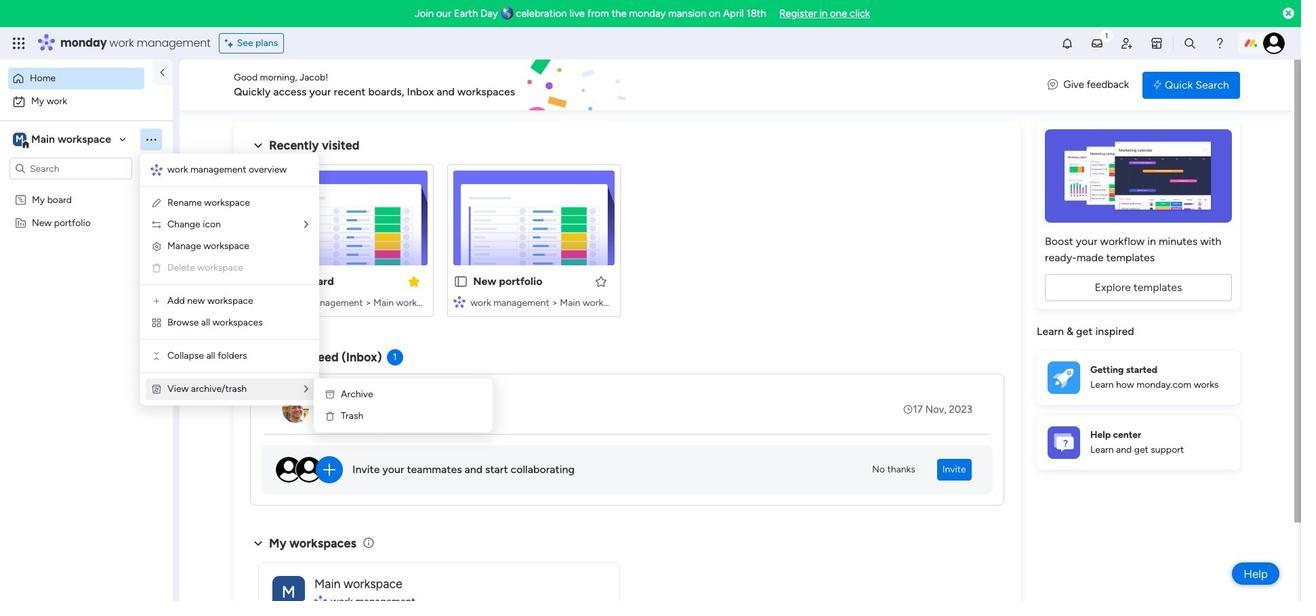 Task type: describe. For each thing, give the bounding box(es) containing it.
collapse all folders image
[[151, 351, 162, 362]]

delete workspace image
[[151, 263, 162, 274]]

quick search results list box
[[250, 154, 1005, 333]]

templates image image
[[1049, 129, 1228, 223]]

close recently visited image
[[250, 138, 266, 154]]

see plans image
[[225, 36, 237, 51]]

public board image
[[454, 275, 469, 289]]

archive image
[[325, 390, 336, 401]]

update feed image
[[1091, 37, 1104, 50]]

v2 bolt switch image
[[1154, 78, 1162, 93]]

0 vertical spatial option
[[8, 68, 144, 89]]

1 vertical spatial option
[[8, 91, 165, 113]]

workspace selection element
[[13, 131, 113, 149]]

Search in workspace field
[[28, 161, 113, 177]]

jacob simon image
[[1263, 33, 1285, 54]]

0 horizontal spatial workspace image
[[13, 132, 26, 147]]

1 image
[[1101, 28, 1113, 43]]

add to favorites image
[[594, 275, 608, 288]]

getting started element
[[1037, 351, 1240, 405]]

change icon image
[[151, 220, 162, 230]]



Task type: vqa. For each thing, say whether or not it's contained in the screenshot.
Help image
yes



Task type: locate. For each thing, give the bounding box(es) containing it.
browse all workspaces image
[[151, 318, 162, 329]]

remove from favorites image
[[408, 275, 421, 288]]

monday marketplace image
[[1150, 37, 1164, 50]]

1 horizontal spatial workspace image
[[272, 576, 305, 602]]

view archive/trash image
[[151, 384, 162, 395]]

roy mann image
[[282, 397, 309, 424]]

0 vertical spatial workspace image
[[13, 132, 26, 147]]

help image
[[1213, 37, 1227, 50]]

list arrow image
[[304, 385, 308, 394]]

rename workspace image
[[151, 198, 162, 209]]

manage workspace image
[[151, 241, 162, 252]]

invite members image
[[1120, 37, 1134, 50]]

workspace options image
[[144, 133, 158, 146]]

v2 user feedback image
[[1048, 77, 1058, 93]]

list box
[[0, 185, 173, 417]]

menu item
[[151, 260, 308, 277]]

menu
[[140, 154, 319, 406]]

help center element
[[1037, 416, 1240, 470]]

1 element
[[387, 350, 403, 366]]

public board image
[[267, 275, 282, 289]]

option
[[8, 68, 144, 89], [8, 91, 165, 113], [0, 187, 173, 190]]

select product image
[[12, 37, 26, 50]]

add new workspace image
[[151, 296, 162, 307]]

close my workspaces image
[[250, 536, 266, 552]]

notifications image
[[1061, 37, 1074, 50]]

trash image
[[325, 411, 336, 422]]

list arrow image
[[304, 220, 308, 230]]

2 vertical spatial option
[[0, 187, 173, 190]]

1 vertical spatial workspace image
[[272, 576, 305, 602]]

search everything image
[[1183, 37, 1197, 50]]

workspace image
[[13, 132, 26, 147], [272, 576, 305, 602]]



